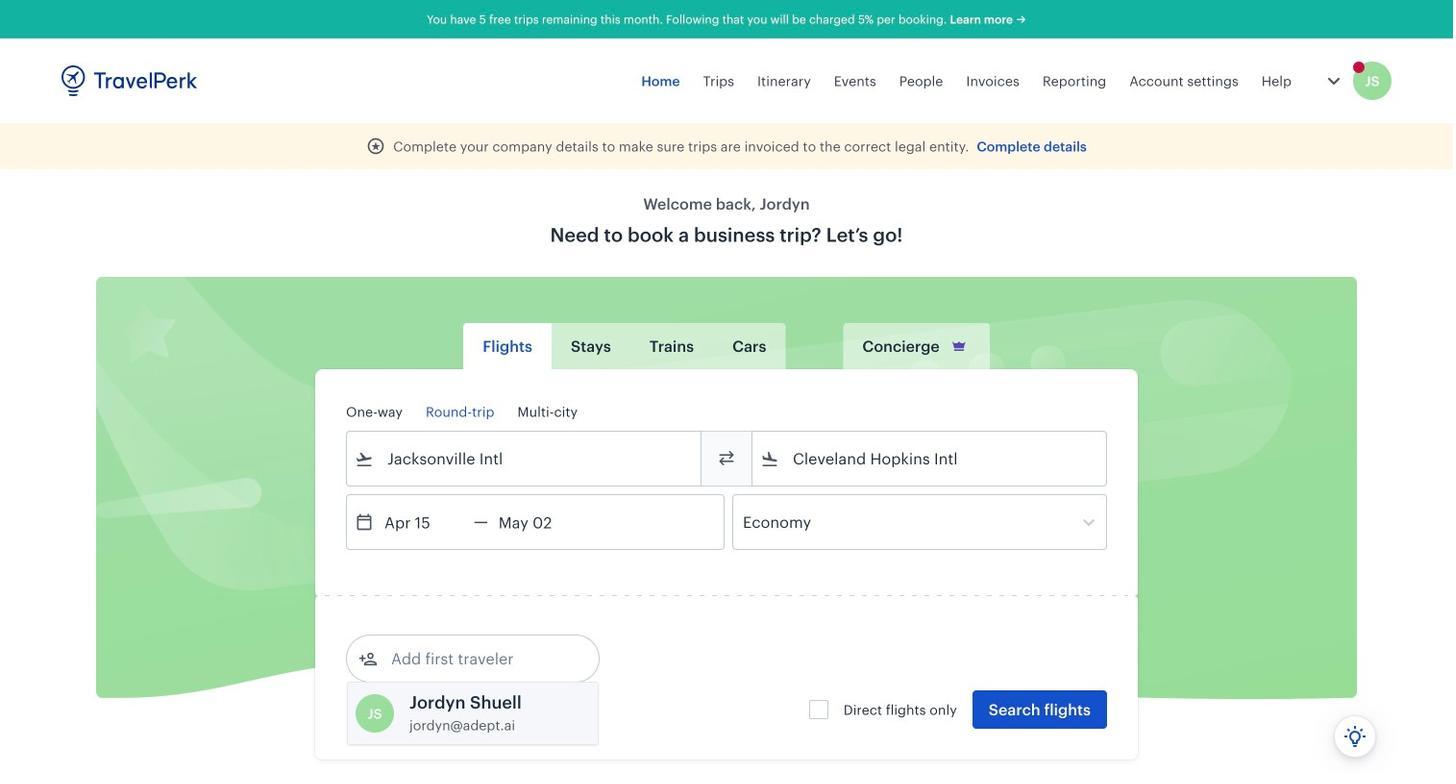 Task type: locate. For each thing, give the bounding box(es) containing it.
Add first traveler search field
[[378, 643, 578, 674]]

Depart text field
[[374, 495, 474, 549]]

Return text field
[[488, 495, 588, 549]]



Task type: describe. For each thing, give the bounding box(es) containing it.
To search field
[[780, 443, 1082, 474]]

From search field
[[374, 443, 676, 474]]



